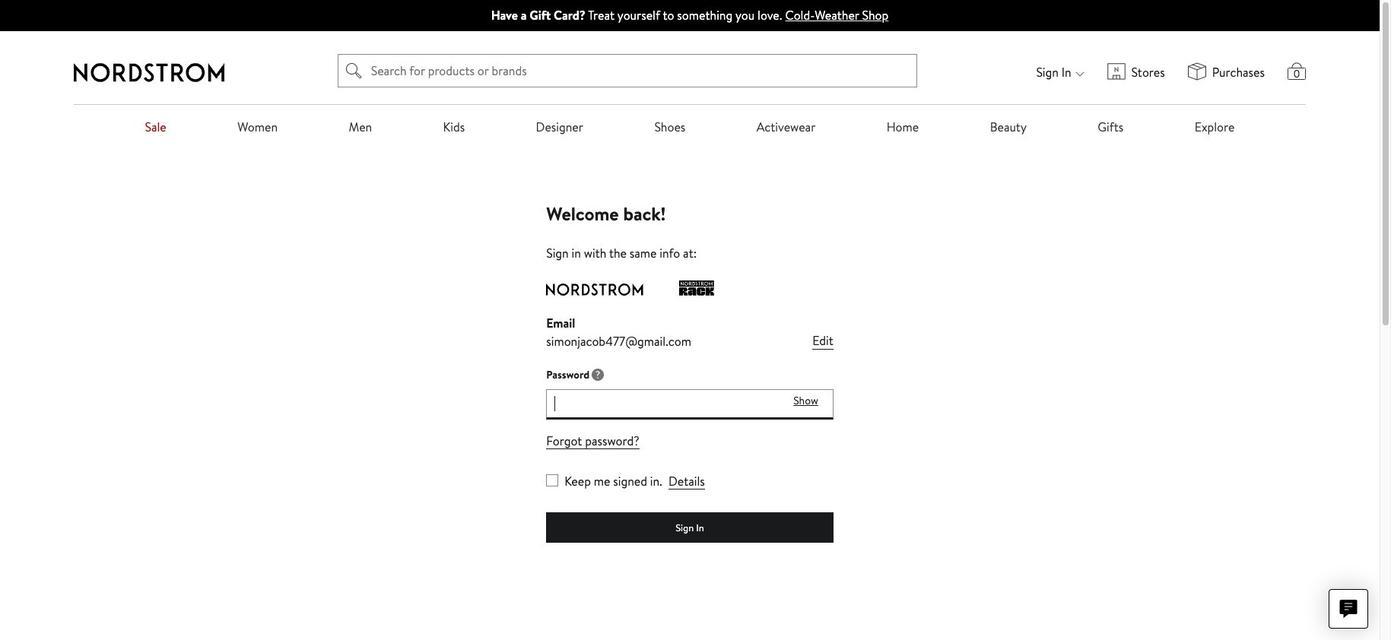 Task type: describe. For each thing, give the bounding box(es) containing it.
live chat image
[[1340, 600, 1358, 618]]

large search image
[[346, 62, 362, 80]]

Search search field
[[337, 54, 917, 88]]

nordstrom logo element
[[74, 63, 224, 82]]



Task type: locate. For each thing, give the bounding box(es) containing it.
None password field
[[546, 390, 833, 420]]

Search for products or brands search field
[[366, 55, 916, 87]]



